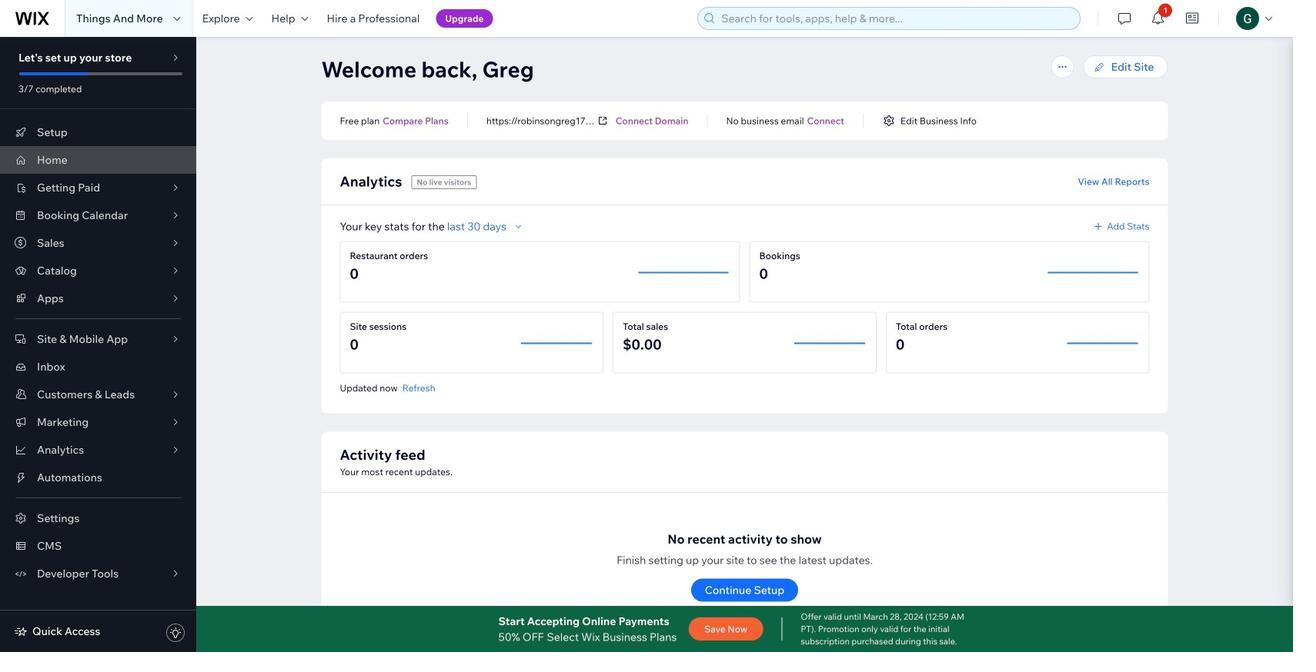 Task type: vqa. For each thing, say whether or not it's contained in the screenshot.
Setup link
no



Task type: describe. For each thing, give the bounding box(es) containing it.
Search for tools, apps, help & more... field
[[717, 8, 1076, 29]]

sidebar element
[[0, 37, 196, 653]]



